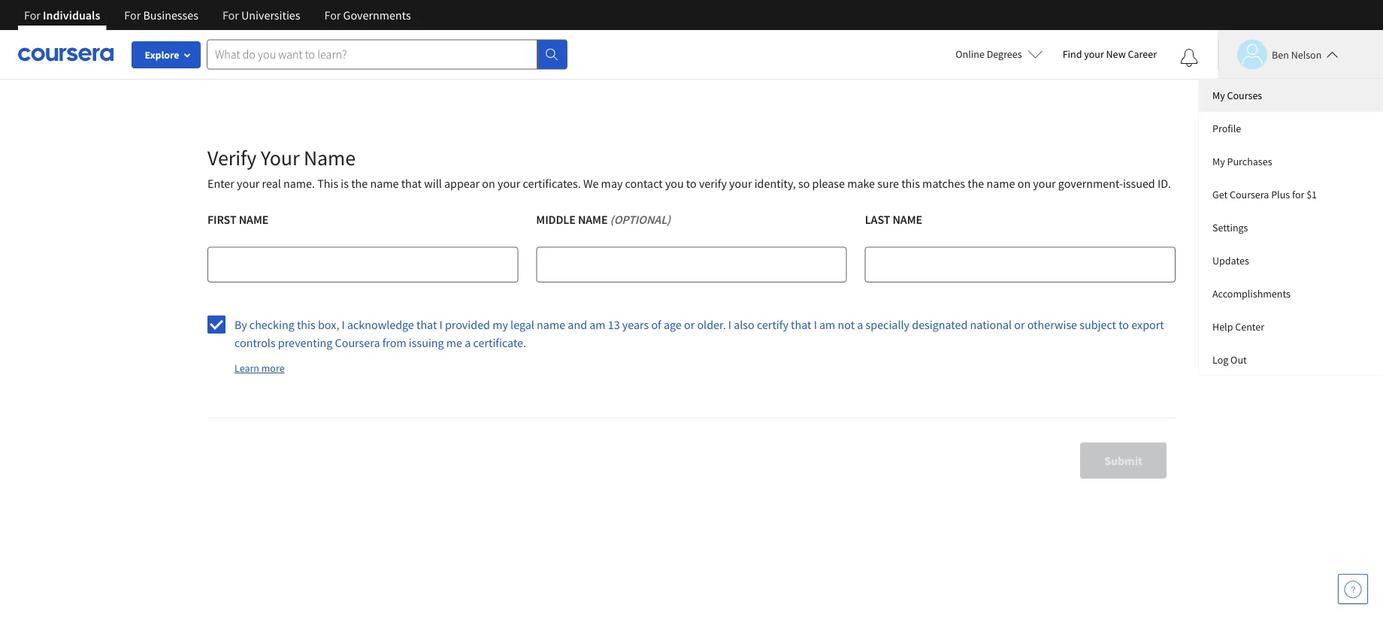 Task type: locate. For each thing, give the bounding box(es) containing it.
for governments
[[324, 8, 411, 23]]

is
[[341, 176, 349, 191]]

updates
[[1213, 254, 1249, 268]]

your right verify
[[729, 176, 752, 191]]

a
[[857, 317, 863, 332], [465, 335, 471, 350]]

name left and
[[537, 317, 565, 332]]

by
[[235, 317, 247, 332]]

3 name from the left
[[893, 212, 922, 227]]

on right appear
[[482, 176, 495, 191]]

am
[[590, 317, 606, 332], [819, 317, 835, 332]]

name for middle
[[578, 212, 608, 227]]

for left governments
[[324, 8, 341, 23]]

for for individuals
[[24, 8, 41, 23]]

get coursera plus for $1 link
[[1199, 178, 1383, 211]]

0 vertical spatial to
[[686, 176, 697, 191]]

enter
[[207, 176, 234, 191]]

1 vertical spatial this
[[297, 317, 316, 332]]

box,
[[318, 317, 339, 332]]

2 my from the top
[[1213, 155, 1225, 168]]

None search field
[[207, 39, 568, 70]]

name
[[239, 212, 269, 227], [578, 212, 608, 227], [893, 212, 922, 227]]

i right box,
[[342, 317, 345, 332]]

coursera
[[1230, 188, 1269, 201], [335, 335, 380, 350]]

3 for from the left
[[222, 8, 239, 23]]

certificate.
[[473, 335, 526, 350]]

0 horizontal spatial coursera
[[335, 335, 380, 350]]

0 horizontal spatial the
[[351, 176, 368, 191]]

1 vertical spatial a
[[465, 335, 471, 350]]

4 for from the left
[[324, 8, 341, 23]]

13
[[608, 317, 620, 332]]

certificates.
[[523, 176, 581, 191]]

your right find
[[1084, 47, 1104, 61]]

coursera right get
[[1230, 188, 1269, 201]]

0 horizontal spatial this
[[297, 317, 316, 332]]

1 for from the left
[[24, 8, 41, 23]]

1 name from the left
[[239, 212, 269, 227]]

universities
[[241, 8, 300, 23]]

will
[[424, 176, 442, 191]]

for businesses
[[124, 8, 198, 23]]

1 horizontal spatial a
[[857, 317, 863, 332]]

i up issuing
[[439, 317, 443, 332]]

a right not
[[857, 317, 863, 332]]

1 the from the left
[[351, 176, 368, 191]]

explore
[[145, 48, 179, 62]]

to left export
[[1119, 317, 1129, 332]]

name right is
[[370, 176, 399, 191]]

LAST NAME text field
[[865, 247, 1176, 283]]

1 horizontal spatial on
[[1018, 176, 1031, 191]]

checking
[[249, 317, 295, 332]]

explore button
[[132, 41, 201, 68]]

1 or from the left
[[684, 317, 695, 332]]

get coursera plus for $1
[[1213, 188, 1317, 201]]

my left courses
[[1213, 89, 1225, 102]]

banner navigation
[[12, 0, 423, 41]]

0 horizontal spatial or
[[684, 317, 695, 332]]

my left purchases
[[1213, 155, 1225, 168]]

1 horizontal spatial name
[[537, 317, 565, 332]]

name right last
[[893, 212, 922, 227]]

2 or from the left
[[1014, 317, 1025, 332]]

the right is
[[351, 176, 368, 191]]

(optional)
[[610, 212, 671, 227]]

1 horizontal spatial coursera
[[1230, 188, 1269, 201]]

last
[[865, 212, 890, 227]]

ben nelson
[[1272, 48, 1322, 61]]

to inside verify your name enter your real name. this is the name that will appear on your certificates. we may contact you to verify your identity, so please make sure this matches the name on your government-issued id.
[[686, 176, 697, 191]]

1 vertical spatial my
[[1213, 155, 1225, 168]]

for
[[24, 8, 41, 23], [124, 8, 141, 23], [222, 8, 239, 23], [324, 8, 341, 23]]

degrees
[[987, 47, 1022, 61]]

0 horizontal spatial name
[[239, 212, 269, 227]]

that left will
[[401, 176, 422, 191]]

i left not
[[814, 317, 817, 332]]

ben nelson menu
[[1199, 79, 1383, 375]]

1 horizontal spatial name
[[578, 212, 608, 227]]

2 name from the left
[[578, 212, 608, 227]]

$1
[[1307, 188, 1317, 201]]

for universities
[[222, 8, 300, 23]]

2 on from the left
[[1018, 176, 1031, 191]]

help center image
[[1344, 580, 1362, 598]]

my purchases
[[1213, 155, 1272, 168]]

make
[[847, 176, 875, 191]]

my purchases link
[[1199, 145, 1383, 178]]

1 am from the left
[[590, 317, 606, 332]]

0 horizontal spatial name
[[370, 176, 399, 191]]

submit
[[1104, 453, 1143, 468]]

last name
[[865, 212, 922, 227]]

name right first
[[239, 212, 269, 227]]

coursera down acknowledge
[[335, 335, 380, 350]]

1 horizontal spatial am
[[819, 317, 835, 332]]

for
[[1292, 188, 1305, 201]]

issuing
[[409, 335, 444, 350]]

designated
[[912, 317, 968, 332]]

individuals
[[43, 8, 100, 23]]

or
[[684, 317, 695, 332], [1014, 317, 1025, 332]]

your
[[261, 145, 300, 171]]

0 horizontal spatial on
[[482, 176, 495, 191]]

me
[[446, 335, 462, 350]]

middle name (optional)
[[536, 212, 671, 227]]

that right certify
[[791, 317, 811, 332]]

learn more link
[[235, 362, 285, 375]]

name right 'matches'
[[987, 176, 1015, 191]]

show notifications image
[[1180, 49, 1198, 67]]

name inside 'by checking this box, i acknowledge that i provided my legal name and am 13 years of age or older. i also certify that i am not a specially designated national or otherwise subject to export controls preventing coursera from issuing me a certificate.'
[[537, 317, 565, 332]]

What do you want to learn? text field
[[207, 39, 538, 70]]

on left government-
[[1018, 176, 1031, 191]]

2 horizontal spatial name
[[893, 212, 922, 227]]

on
[[482, 176, 495, 191], [1018, 176, 1031, 191]]

1 on from the left
[[482, 176, 495, 191]]

to right you
[[686, 176, 697, 191]]

for for universities
[[222, 8, 239, 23]]

0 horizontal spatial a
[[465, 335, 471, 350]]

i left also
[[728, 317, 731, 332]]

0 vertical spatial a
[[857, 317, 863, 332]]

1 my from the top
[[1213, 89, 1225, 102]]

name
[[304, 145, 356, 171]]

accomplishments
[[1213, 287, 1291, 301]]

name down we
[[578, 212, 608, 227]]

1 horizontal spatial the
[[968, 176, 984, 191]]

a right me
[[465, 335, 471, 350]]

controls
[[235, 335, 276, 350]]

FIRST NAME text field
[[207, 247, 518, 283]]

age
[[664, 317, 682, 332]]

1 horizontal spatial to
[[1119, 317, 1129, 332]]

to inside 'by checking this box, i acknowledge that i provided my legal name and am 13 years of age or older. i also certify that i am not a specially designated national or otherwise subject to export controls preventing coursera from issuing me a certificate.'
[[1119, 317, 1129, 332]]

coursera image
[[18, 42, 114, 66]]

i
[[342, 317, 345, 332], [439, 317, 443, 332], [728, 317, 731, 332], [814, 317, 817, 332]]

1 vertical spatial to
[[1119, 317, 1129, 332]]

am left 13
[[590, 317, 606, 332]]

this right sure
[[901, 176, 920, 191]]

help center
[[1213, 320, 1265, 334]]

please
[[812, 176, 845, 191]]

learn
[[235, 362, 259, 375]]

legal
[[511, 317, 534, 332]]

acknowledge
[[347, 317, 414, 332]]

my inside "link"
[[1213, 155, 1225, 168]]

the right 'matches'
[[968, 176, 984, 191]]

or right national
[[1014, 317, 1025, 332]]

or right age
[[684, 317, 695, 332]]

MIDDLE NAME text field
[[536, 247, 847, 283]]

2 am from the left
[[819, 317, 835, 332]]

0 vertical spatial my
[[1213, 89, 1225, 102]]

that up issuing
[[416, 317, 437, 332]]

sure
[[877, 176, 899, 191]]

coursera inside 'by checking this box, i acknowledge that i provided my legal name and am 13 years of age or older. i also certify that i am not a specially designated national or otherwise subject to export controls preventing coursera from issuing me a certificate.'
[[335, 335, 380, 350]]

0 vertical spatial coursera
[[1230, 188, 1269, 201]]

0 vertical spatial this
[[901, 176, 920, 191]]

1 horizontal spatial this
[[901, 176, 920, 191]]

so
[[798, 176, 810, 191]]

issued
[[1123, 176, 1155, 191]]

1 vertical spatial coursera
[[335, 335, 380, 350]]

for left businesses
[[124, 8, 141, 23]]

not
[[838, 317, 855, 332]]

this up preventing
[[297, 317, 316, 332]]

career
[[1128, 47, 1157, 61]]

businesses
[[143, 8, 198, 23]]

2 the from the left
[[968, 176, 984, 191]]

0 horizontal spatial am
[[590, 317, 606, 332]]

from
[[382, 335, 406, 350]]

plus
[[1271, 188, 1290, 201]]

out
[[1231, 353, 1247, 367]]

1 horizontal spatial or
[[1014, 317, 1025, 332]]

name for first
[[239, 212, 269, 227]]

am left not
[[819, 317, 835, 332]]

for left universities
[[222, 8, 239, 23]]

2 for from the left
[[124, 8, 141, 23]]

my
[[1213, 89, 1225, 102], [1213, 155, 1225, 168]]

name
[[370, 176, 399, 191], [987, 176, 1015, 191], [537, 317, 565, 332]]

for left the individuals
[[24, 8, 41, 23]]

0 horizontal spatial to
[[686, 176, 697, 191]]



Task type: describe. For each thing, give the bounding box(es) containing it.
settings
[[1213, 221, 1248, 235]]

find your new career link
[[1055, 45, 1164, 64]]

help
[[1213, 320, 1233, 334]]

name.
[[283, 176, 315, 191]]

my courses link
[[1199, 79, 1383, 112]]

name for last
[[893, 212, 922, 227]]

contact
[[625, 176, 663, 191]]

my courses
[[1213, 89, 1262, 102]]

profile link
[[1199, 112, 1383, 145]]

log
[[1213, 353, 1229, 367]]

governments
[[343, 8, 411, 23]]

first name
[[207, 212, 269, 227]]

also
[[734, 317, 755, 332]]

ben
[[1272, 48, 1289, 61]]

certify
[[757, 317, 789, 332]]

export
[[1132, 317, 1164, 332]]

of
[[651, 317, 661, 332]]

preventing
[[278, 335, 333, 350]]

1 i from the left
[[342, 317, 345, 332]]

my
[[493, 317, 508, 332]]

purchases
[[1227, 155, 1272, 168]]

4 i from the left
[[814, 317, 817, 332]]

find
[[1063, 47, 1082, 61]]

and
[[568, 317, 587, 332]]

matches
[[922, 176, 965, 191]]

middle
[[536, 212, 576, 227]]

for for governments
[[324, 8, 341, 23]]

subject
[[1080, 317, 1116, 332]]

years
[[622, 317, 649, 332]]

government-
[[1058, 176, 1123, 191]]

by checking this box, i acknowledge that i provided my legal name and am 13 years of age or older. i also certify that i am not a specially designated national or otherwise subject to export controls preventing coursera from issuing me a certificate.
[[235, 317, 1164, 350]]

online
[[956, 47, 985, 61]]

online degrees button
[[944, 38, 1055, 71]]

verify
[[699, 176, 727, 191]]

identity,
[[754, 176, 796, 191]]

my for my purchases
[[1213, 155, 1225, 168]]

that inside verify your name enter your real name. this is the name that will appear on your certificates. we may contact you to verify your identity, so please make sure this matches the name on your government-issued id.
[[401, 176, 422, 191]]

learn more
[[235, 362, 285, 375]]

profile
[[1213, 122, 1241, 135]]

first
[[207, 212, 236, 227]]

settings link
[[1199, 211, 1383, 244]]

older.
[[697, 317, 726, 332]]

this inside 'by checking this box, i acknowledge that i provided my legal name and am 13 years of age or older. i also certify that i am not a specially designated national or otherwise subject to export controls preventing coursera from issuing me a certificate.'
[[297, 317, 316, 332]]

find your new career
[[1063, 47, 1157, 61]]

national
[[970, 317, 1012, 332]]

get
[[1213, 188, 1228, 201]]

may
[[601, 176, 623, 191]]

real
[[262, 176, 281, 191]]

2 horizontal spatial name
[[987, 176, 1015, 191]]

id.
[[1158, 176, 1171, 191]]

center
[[1235, 320, 1265, 334]]

your left real
[[237, 176, 260, 191]]

for for businesses
[[124, 8, 141, 23]]

your left certificates. on the left top
[[498, 176, 520, 191]]

more
[[261, 362, 285, 375]]

log out
[[1213, 353, 1247, 367]]

submit button
[[1080, 443, 1167, 479]]

coursera inside "ben nelson" menu
[[1230, 188, 1269, 201]]

provided
[[445, 317, 490, 332]]

2 i from the left
[[439, 317, 443, 332]]

log out button
[[1199, 344, 1383, 375]]

my for my courses
[[1213, 89, 1225, 102]]

for individuals
[[24, 8, 100, 23]]

otherwise
[[1027, 317, 1077, 332]]

verify your name enter your real name. this is the name that will appear on your certificates. we may contact you to verify your identity, so please make sure this matches the name on your government-issued id.
[[207, 145, 1171, 191]]

this
[[317, 176, 338, 191]]

accomplishments link
[[1199, 277, 1383, 310]]

ben nelson button
[[1218, 39, 1338, 70]]

nelson
[[1291, 48, 1322, 61]]

updates link
[[1199, 244, 1383, 277]]

specially
[[866, 317, 910, 332]]

3 i from the left
[[728, 317, 731, 332]]

your left government-
[[1033, 176, 1056, 191]]

appear
[[444, 176, 480, 191]]

this inside verify your name enter your real name. this is the name that will appear on your certificates. we may contact you to verify your identity, so please make sure this matches the name on your government-issued id.
[[901, 176, 920, 191]]

help center link
[[1199, 310, 1383, 344]]

new
[[1106, 47, 1126, 61]]

you
[[665, 176, 684, 191]]

online degrees
[[956, 47, 1022, 61]]

verify
[[207, 145, 256, 171]]



Task type: vqa. For each thing, say whether or not it's contained in the screenshot.
verify
yes



